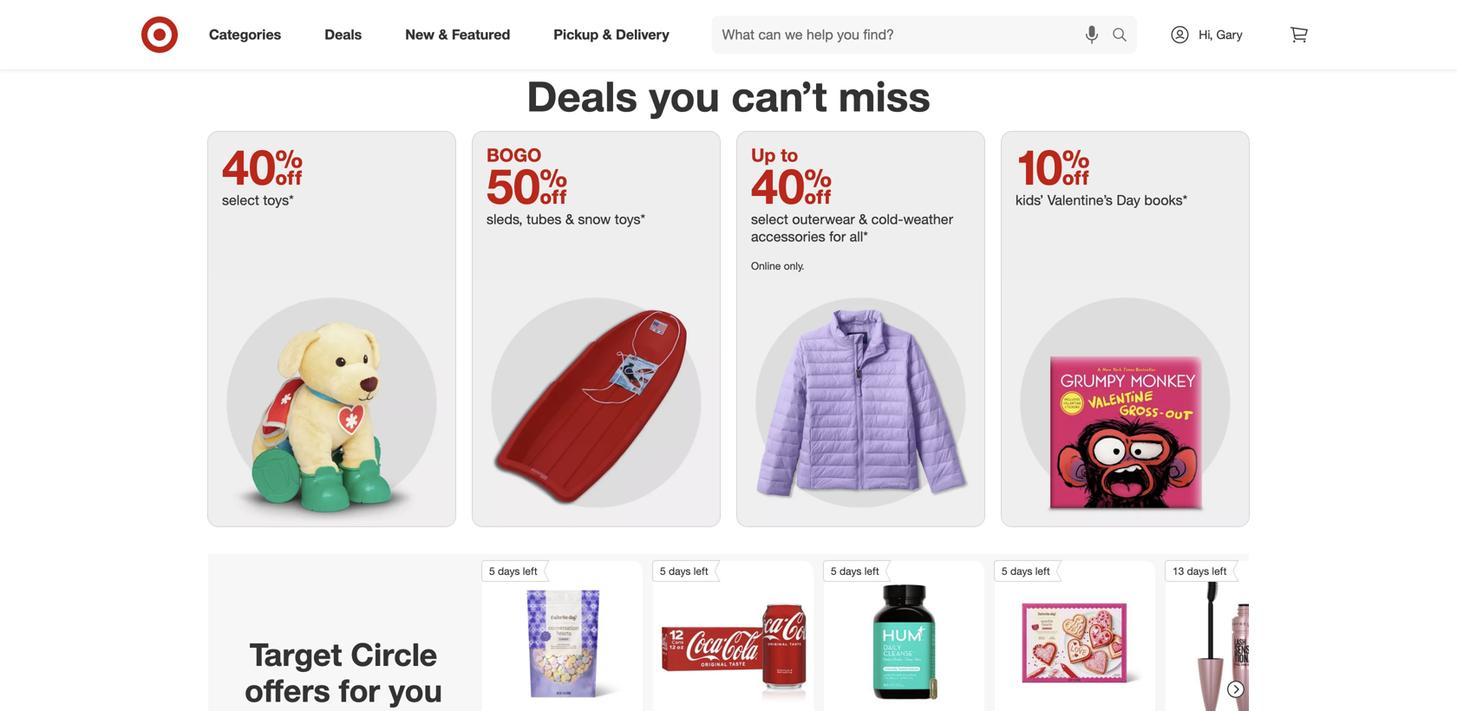 Task type: vqa. For each thing, say whether or not it's contained in the screenshot.
search
yes



Task type: describe. For each thing, give the bounding box(es) containing it.
for inside select outerwear & cold-weather accessories for all*
[[830, 228, 846, 245]]

for inside target circle offers for you
[[339, 672, 380, 710]]

1 horizontal spatial toys*
[[615, 211, 646, 228]]

1 left from the left
[[523, 565, 538, 578]]

40 for 40 select toys*
[[222, 137, 303, 196]]

13 days left
[[1173, 565, 1227, 578]]

target
[[250, 636, 342, 674]]

can't
[[732, 71, 827, 121]]

bogo
[[487, 144, 542, 166]]

kids'
[[1016, 192, 1044, 209]]

pickup
[[554, 26, 599, 43]]

50
[[487, 156, 568, 215]]

all*
[[850, 228, 869, 245]]

10
[[1016, 137, 1091, 196]]

hi,
[[1200, 27, 1214, 42]]

outerwear
[[793, 211, 855, 228]]

circle
[[351, 636, 438, 674]]

books*
[[1145, 192, 1188, 209]]

up to
[[752, 144, 799, 166]]

cold-
[[872, 211, 904, 228]]

& left snow at left
[[566, 211, 574, 228]]

you inside target circle offers for you
[[389, 672, 443, 710]]

deals link
[[310, 16, 384, 54]]

4 5 days left from the left
[[1002, 565, 1051, 578]]

select inside select outerwear & cold-weather accessories for all*
[[752, 211, 789, 228]]

search button
[[1105, 16, 1146, 57]]

new & featured link
[[391, 16, 532, 54]]

deals for deals
[[325, 26, 362, 43]]

& right new
[[439, 26, 448, 43]]

5 left from the left
[[1213, 565, 1227, 578]]

2 days from the left
[[669, 565, 691, 578]]

deals for deals you can't miss
[[527, 71, 638, 121]]

13
[[1173, 565, 1185, 578]]

only.
[[784, 260, 805, 273]]

2 left from the left
[[694, 565, 709, 578]]

up
[[752, 144, 776, 166]]

4 5 from the left
[[1002, 565, 1008, 578]]

offers
[[245, 672, 330, 710]]

2 5 days left from the left
[[660, 565, 709, 578]]

& inside select outerwear & cold-weather accessories for all*
[[859, 211, 868, 228]]

pickup & delivery
[[554, 26, 670, 43]]

4 days from the left
[[1011, 565, 1033, 578]]

online only.
[[752, 260, 805, 273]]

day
[[1117, 192, 1141, 209]]

select outerwear & cold-weather accessories for all*
[[752, 211, 954, 245]]

categories link
[[194, 16, 303, 54]]

1 horizontal spatial you
[[649, 71, 720, 121]]

toys* inside 40 select toys*
[[263, 192, 294, 209]]



Task type: locate. For each thing, give the bounding box(es) containing it.
40
[[222, 137, 303, 196], [752, 156, 833, 215]]

0 horizontal spatial toys*
[[263, 192, 294, 209]]

&
[[439, 26, 448, 43], [603, 26, 612, 43], [566, 211, 574, 228], [859, 211, 868, 228]]

deals down pickup
[[527, 71, 638, 121]]

to
[[781, 144, 799, 166]]

0 horizontal spatial for
[[339, 672, 380, 710]]

online
[[752, 260, 781, 273]]

4 left from the left
[[1036, 565, 1051, 578]]

5
[[489, 565, 495, 578], [660, 565, 666, 578], [831, 565, 837, 578], [1002, 565, 1008, 578]]

3 5 days left from the left
[[831, 565, 880, 578]]

2 5 from the left
[[660, 565, 666, 578]]

3 days from the left
[[840, 565, 862, 578]]

you
[[649, 71, 720, 121], [389, 672, 443, 710]]

0 horizontal spatial deals
[[325, 26, 362, 43]]

sleds,
[[487, 211, 523, 228]]

1 horizontal spatial for
[[830, 228, 846, 245]]

categories
[[209, 26, 281, 43]]

days
[[498, 565, 520, 578], [669, 565, 691, 578], [840, 565, 862, 578], [1011, 565, 1033, 578], [1188, 565, 1210, 578]]

sleds, tubes & snow toys*
[[487, 211, 646, 228]]

0 vertical spatial toys*
[[263, 192, 294, 209]]

1 horizontal spatial deals
[[527, 71, 638, 121]]

1 horizontal spatial select
[[752, 211, 789, 228]]

0 horizontal spatial select
[[222, 192, 259, 209]]

40 select toys*
[[222, 137, 303, 209]]

deals you can't miss
[[527, 71, 931, 121]]

pickup & delivery link
[[539, 16, 691, 54]]

5 days left
[[489, 565, 538, 578], [660, 565, 709, 578], [831, 565, 880, 578], [1002, 565, 1051, 578]]

40 for 40
[[752, 156, 833, 215]]

weather
[[904, 211, 954, 228]]

search
[[1105, 28, 1146, 45]]

hi, gary
[[1200, 27, 1243, 42]]

3 left from the left
[[865, 565, 880, 578]]

toys*
[[263, 192, 294, 209], [615, 211, 646, 228]]

select
[[222, 192, 259, 209], [752, 211, 789, 228]]

5 days from the left
[[1188, 565, 1210, 578]]

deals left new
[[325, 26, 362, 43]]

deals
[[325, 26, 362, 43], [527, 71, 638, 121]]

new & featured
[[405, 26, 511, 43]]

valentine's
[[1048, 192, 1113, 209]]

1 horizontal spatial 40
[[752, 156, 833, 215]]

1 vertical spatial deals
[[527, 71, 638, 121]]

for
[[830, 228, 846, 245], [339, 672, 380, 710]]

0 vertical spatial for
[[830, 228, 846, 245]]

3 5 from the left
[[831, 565, 837, 578]]

1 vertical spatial toys*
[[615, 211, 646, 228]]

for left all*
[[830, 228, 846, 245]]

0 vertical spatial you
[[649, 71, 720, 121]]

1 5 days left from the left
[[489, 565, 538, 578]]

& up all*
[[859, 211, 868, 228]]

select inside 40 select toys*
[[222, 192, 259, 209]]

1 vertical spatial you
[[389, 672, 443, 710]]

What can we help you find? suggestions appear below search field
[[712, 16, 1117, 54]]

gary
[[1217, 27, 1243, 42]]

tubes
[[527, 211, 562, 228]]

deals inside deals link
[[325, 26, 362, 43]]

snow
[[578, 211, 611, 228]]

1 vertical spatial for
[[339, 672, 380, 710]]

1 days from the left
[[498, 565, 520, 578]]

1 vertical spatial select
[[752, 211, 789, 228]]

for right offers
[[339, 672, 380, 710]]

new
[[405, 26, 435, 43]]

target circle offers for you
[[245, 636, 443, 710]]

delivery
[[616, 26, 670, 43]]

& right pickup
[[603, 26, 612, 43]]

featured
[[452, 26, 511, 43]]

left
[[523, 565, 538, 578], [694, 565, 709, 578], [865, 565, 880, 578], [1036, 565, 1051, 578], [1213, 565, 1227, 578]]

0 horizontal spatial 40
[[222, 137, 303, 196]]

10 kids' valentine's day books*
[[1016, 137, 1188, 209]]

0 vertical spatial select
[[222, 192, 259, 209]]

miss
[[839, 71, 931, 121]]

accessories
[[752, 228, 826, 245]]

0 vertical spatial deals
[[325, 26, 362, 43]]

1 5 from the left
[[489, 565, 495, 578]]

0 horizontal spatial you
[[389, 672, 443, 710]]



